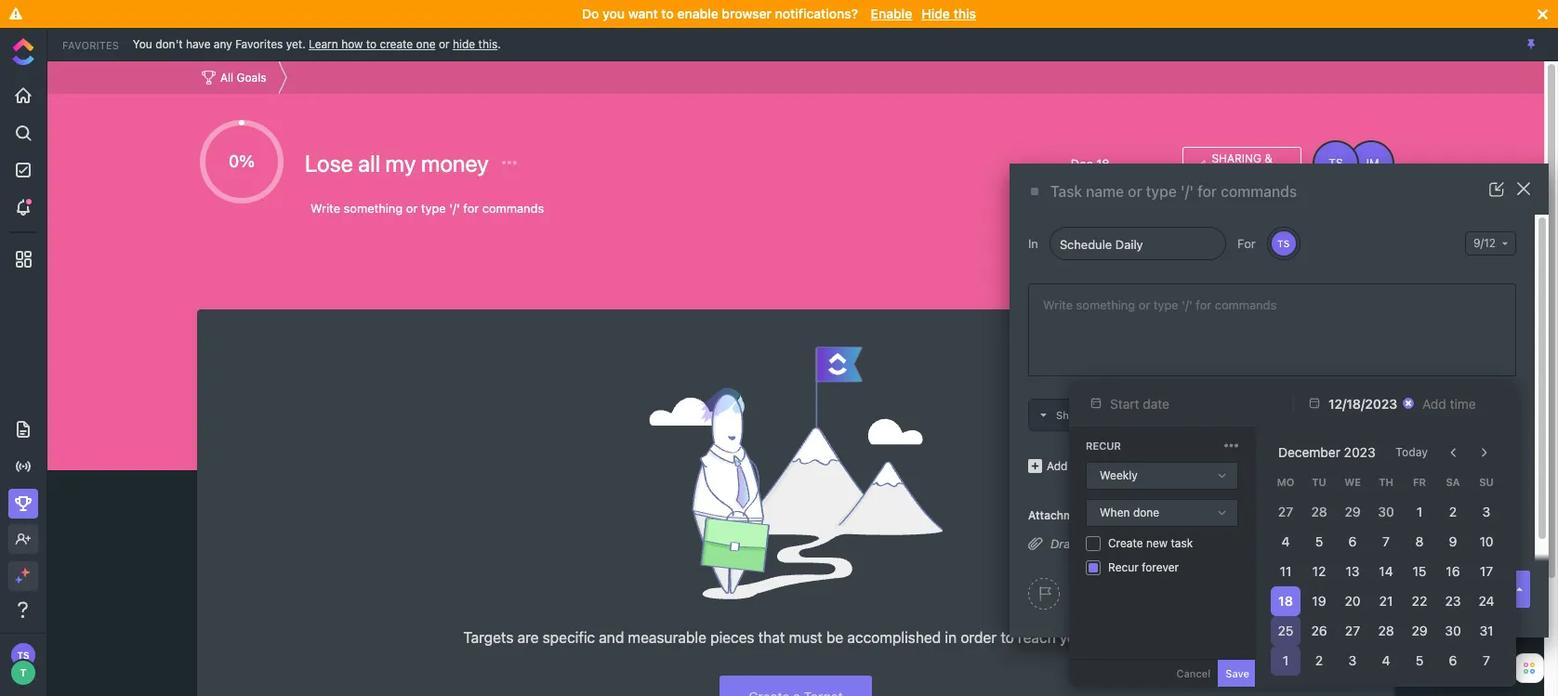 Task type: describe. For each thing, give the bounding box(es) containing it.
hide
[[453, 37, 475, 51]]

mo
[[1277, 476, 1294, 488]]

to right order at the bottom of the page
[[1001, 629, 1014, 646]]

13
[[1346, 563, 1360, 579]]

0 vertical spatial 4
[[1282, 534, 1290, 549]]

cmd
[[1427, 610, 1445, 620]]

goal.
[[1093, 629, 1128, 646]]

create task
[[1418, 581, 1486, 596]]

0 vertical spatial 6
[[1349, 534, 1357, 549]]

specific
[[543, 629, 595, 646]]

show
[[1056, 409, 1083, 421]]

26
[[1311, 623, 1327, 639]]

hide this link
[[453, 37, 498, 51]]

today
[[1396, 445, 1428, 459]]

when done button
[[1087, 500, 1237, 526]]

my
[[385, 150, 416, 177]]

in
[[945, 629, 957, 646]]

measurable
[[628, 629, 706, 646]]

subtask
[[1071, 459, 1112, 473]]

1 horizontal spatial 7
[[1483, 653, 1490, 668]]

weekly button
[[1087, 463, 1237, 489]]

do you want to enable browser notifications? enable hide this
[[582, 6, 976, 21]]

yet.
[[286, 37, 306, 51]]

learn
[[309, 37, 338, 51]]

0 horizontal spatial fields
[[1130, 409, 1157, 421]]

to right the files on the bottom right of page
[[1161, 536, 1173, 551]]

custom fields element
[[1028, 399, 1516, 431]]

new
[[1146, 536, 1168, 550]]

1 horizontal spatial this
[[953, 6, 976, 21]]

hide
[[922, 6, 950, 21]]

any
[[214, 37, 232, 51]]

to right how
[[366, 37, 377, 51]]

you don't have any favorites yet. learn how to create one or hide this .
[[133, 37, 501, 51]]

1 vertical spatial 28
[[1378, 623, 1394, 639]]

0 vertical spatial or
[[439, 37, 450, 51]]

1 horizontal spatial 1
[[1417, 504, 1423, 520]]

enable
[[871, 6, 912, 21]]

your
[[1060, 629, 1089, 646]]

19
[[1312, 593, 1326, 609]]

17
[[1480, 563, 1493, 579]]

22
[[1412, 593, 1427, 609]]

1 horizontal spatial 6
[[1449, 653, 1457, 668]]

Due date text field
[[1328, 396, 1398, 411]]

december
[[1278, 444, 1340, 460]]

attach
[[1176, 536, 1212, 551]]

all
[[358, 150, 380, 177]]

weekly
[[1100, 469, 1138, 482]]

0 horizontal spatial 5
[[1315, 534, 1323, 549]]

2 vertical spatial 3
[[1349, 653, 1357, 668]]

empty
[[1096, 409, 1127, 421]]

sharing
[[1212, 151, 1261, 165]]

25
[[1278, 623, 1294, 639]]

2 vertical spatial or
[[1215, 536, 1227, 551]]

when done
[[1100, 506, 1159, 520]]

checklist
[[1469, 459, 1516, 473]]

add checklist
[[1445, 459, 1516, 473]]

accomplished
[[847, 629, 941, 646]]

reach
[[1018, 629, 1056, 646]]

sa
[[1446, 476, 1460, 488]]

31
[[1480, 623, 1493, 639]]

don't
[[155, 37, 183, 51]]

you
[[133, 37, 152, 51]]

all goals link
[[197, 66, 271, 90]]

cancel
[[1176, 667, 1211, 680]]

1 vertical spatial 1
[[1283, 653, 1289, 668]]

su
[[1479, 476, 1494, 488]]

forever
[[1142, 561, 1179, 575]]

10
[[1480, 534, 1493, 549]]

edit
[[1456, 407, 1476, 421]]

Start date text field
[[1110, 396, 1264, 411]]

drag
[[1051, 536, 1078, 551]]

how
[[341, 37, 363, 51]]

add subtask
[[1047, 459, 1112, 473]]

0 horizontal spatial 28
[[1311, 504, 1327, 520]]

lose
[[305, 150, 353, 177]]

browser
[[722, 6, 772, 21]]

do
[[582, 6, 599, 21]]

enter
[[1455, 610, 1476, 620]]

Add time text field
[[1422, 396, 1478, 411]]

have
[[186, 37, 211, 51]]

permissions
[[1212, 162, 1287, 176]]

when
[[1100, 506, 1130, 520]]

learn how to create one link
[[309, 37, 436, 51]]

0 horizontal spatial 7
[[1382, 534, 1390, 549]]

0 vertical spatial and
[[1081, 536, 1102, 551]]

one
[[416, 37, 436, 51]]

order
[[961, 629, 997, 646]]

1 horizontal spatial fields
[[1479, 407, 1508, 421]]

21
[[1379, 593, 1393, 609]]



Task type: locate. For each thing, give the bounding box(es) containing it.
2 horizontal spatial or
[[1442, 407, 1453, 421]]

money
[[421, 150, 489, 177]]

recur forever
[[1108, 561, 1179, 575]]

favorites
[[235, 37, 283, 51], [62, 39, 119, 51]]

1 down 25
[[1283, 653, 1289, 668]]

add for add checklist
[[1445, 459, 1466, 473]]

.
[[498, 37, 501, 51]]

0 horizontal spatial this
[[478, 37, 498, 51]]

1 vertical spatial 30
[[1445, 623, 1461, 639]]

fields right edit
[[1479, 407, 1508, 421]]

0 vertical spatial 1
[[1417, 504, 1423, 520]]

1
[[1417, 504, 1423, 520], [1283, 653, 1289, 668]]

6
[[1349, 534, 1357, 549], [1449, 653, 1457, 668]]

1 vertical spatial 29
[[1412, 623, 1428, 639]]

and left drop
[[1081, 536, 1102, 551]]

create for create task
[[1418, 581, 1456, 596]]

0 vertical spatial this
[[953, 6, 976, 21]]

29 down we on the right bottom
[[1345, 504, 1361, 520]]

12
[[1312, 563, 1326, 579]]

1 horizontal spatial 29
[[1412, 623, 1428, 639]]

30 down th
[[1378, 504, 1394, 520]]

4 up 11
[[1282, 534, 1290, 549]]

3
[[1086, 409, 1093, 421], [1482, 504, 1491, 520], [1349, 653, 1357, 668]]

1 horizontal spatial favorites
[[235, 37, 283, 51]]

1 horizontal spatial 5
[[1416, 653, 1424, 668]]

0 vertical spatial 3
[[1086, 409, 1093, 421]]

all goals
[[220, 70, 266, 84]]

drop
[[1105, 536, 1131, 551]]

you
[[602, 6, 625, 21]]

or right one
[[439, 37, 450, 51]]

0 vertical spatial 30
[[1378, 504, 1394, 520]]

0 vertical spatial task
[[1459, 581, 1486, 596]]

task
[[1171, 536, 1193, 550]]

0 vertical spatial recur
[[1086, 440, 1121, 452]]

drag and drop files to attach or
[[1051, 536, 1227, 551]]

pieces
[[710, 629, 754, 646]]

11
[[1280, 563, 1292, 579]]

23
[[1445, 593, 1461, 609]]

are
[[517, 629, 539, 646]]

1 horizontal spatial add
[[1418, 407, 1439, 421]]

we
[[1344, 476, 1361, 488]]

1 vertical spatial 5
[[1416, 653, 1424, 668]]

1 vertical spatial recur
[[1108, 561, 1139, 575]]

2023
[[1344, 444, 1376, 460]]

show 3 empty fields
[[1056, 409, 1157, 421]]

0 horizontal spatial 1
[[1283, 653, 1289, 668]]

0 horizontal spatial 27
[[1278, 504, 1293, 520]]

14
[[1379, 563, 1393, 579]]

files
[[1135, 536, 1158, 551]]

27
[[1278, 504, 1293, 520], [1345, 623, 1360, 639]]

recur for recur
[[1086, 440, 1121, 452]]

1 horizontal spatial and
[[1081, 536, 1102, 551]]

0 vertical spatial +
[[1408, 407, 1415, 421]]

30
[[1378, 504, 1394, 520], [1445, 623, 1461, 639]]

7 down 31
[[1483, 653, 1490, 668]]

1 horizontal spatial or
[[1215, 536, 1227, 551]]

or inside custom fields element
[[1442, 407, 1453, 421]]

1 horizontal spatial 27
[[1345, 623, 1360, 639]]

or left edit
[[1442, 407, 1453, 421]]

targets are specific and measurable pieces that must be accomplished in order to reach your goal.
[[463, 629, 1128, 646]]

3 down "20"
[[1349, 653, 1357, 668]]

0 horizontal spatial and
[[599, 629, 624, 646]]

favorites right the any
[[235, 37, 283, 51]]

29 down cmd
[[1412, 623, 1428, 639]]

recur up subtask at the bottom right of the page
[[1086, 440, 1121, 452]]

24
[[1479, 593, 1494, 609]]

7 up 14
[[1382, 534, 1390, 549]]

2 horizontal spatial 3
[[1482, 504, 1491, 520]]

to right want
[[661, 6, 674, 21]]

0 vertical spatial create
[[1108, 536, 1143, 550]]

0 horizontal spatial 2
[[1315, 653, 1323, 668]]

task down 17
[[1459, 581, 1486, 596]]

1 horizontal spatial 4
[[1382, 653, 1390, 668]]

add up "sa"
[[1445, 459, 1466, 473]]

1 vertical spatial this
[[478, 37, 498, 51]]

2 horizontal spatial add
[[1445, 459, 1466, 473]]

or right attach
[[1215, 536, 1227, 551]]

28
[[1311, 504, 1327, 520], [1378, 623, 1394, 639]]

1 horizontal spatial 2
[[1449, 504, 1457, 520]]

+ inside custom fields element
[[1408, 407, 1415, 421]]

1 horizontal spatial 3
[[1349, 653, 1357, 668]]

1 horizontal spatial create
[[1418, 581, 1456, 596]]

4 down 21
[[1382, 653, 1390, 668]]

create for create new task
[[1108, 536, 1143, 550]]

16
[[1446, 563, 1460, 579]]

favorites left you
[[62, 39, 119, 51]]

create
[[380, 37, 413, 51]]

0 horizontal spatial create
[[1108, 536, 1143, 550]]

27 down "20"
[[1345, 623, 1360, 639]]

&
[[1265, 151, 1273, 165]]

Task name or type '/' for commands text field
[[1051, 182, 1457, 202]]

add left subtask at the bottom right of the page
[[1047, 459, 1068, 473]]

3 up 10
[[1482, 504, 1491, 520]]

create up the recur forever
[[1108, 536, 1143, 550]]

1 vertical spatial and
[[599, 629, 624, 646]]

be
[[826, 629, 843, 646]]

+ right cmd
[[1447, 610, 1452, 620]]

1 vertical spatial 7
[[1483, 653, 1490, 668]]

1 horizontal spatial +
[[1447, 610, 1452, 620]]

in
[[1028, 236, 1038, 251]]

that
[[758, 629, 785, 646]]

1 horizontal spatial 30
[[1445, 623, 1461, 639]]

task down 31
[[1475, 661, 1500, 675]]

th
[[1379, 476, 1393, 488]]

0 vertical spatial 29
[[1345, 504, 1361, 520]]

tu
[[1312, 476, 1326, 488]]

recur down drop
[[1108, 561, 1139, 575]]

to
[[661, 6, 674, 21], [366, 37, 377, 51], [1161, 536, 1173, 551], [1001, 629, 1014, 646]]

1 vertical spatial 27
[[1345, 623, 1360, 639]]

1 horizontal spatial 28
[[1378, 623, 1394, 639]]

notifications?
[[775, 6, 858, 21]]

this right hide
[[953, 6, 976, 21]]

0 vertical spatial 2
[[1449, 504, 1457, 520]]

must
[[789, 629, 822, 646]]

add inside custom fields element
[[1418, 407, 1439, 421]]

1 up 8
[[1417, 504, 1423, 520]]

1 vertical spatial 3
[[1482, 504, 1491, 520]]

8
[[1415, 534, 1424, 549]]

add
[[1418, 407, 1439, 421], [1047, 459, 1068, 473], [1445, 459, 1466, 473]]

5 down 22
[[1416, 653, 1424, 668]]

0 vertical spatial 28
[[1311, 504, 1327, 520]]

1 vertical spatial 4
[[1382, 653, 1390, 668]]

30 down cmd + enter
[[1445, 623, 1461, 639]]

1 vertical spatial or
[[1442, 407, 1453, 421]]

want
[[628, 6, 658, 21]]

6 up the 13
[[1349, 534, 1357, 549]]

fields right empty
[[1130, 409, 1157, 421]]

0 horizontal spatial add
[[1047, 459, 1068, 473]]

0 horizontal spatial 6
[[1349, 534, 1357, 549]]

29
[[1345, 504, 1361, 520], [1412, 623, 1428, 639]]

0 vertical spatial 7
[[1382, 534, 1390, 549]]

lose all my money
[[305, 150, 494, 177]]

2 up 9
[[1449, 504, 1457, 520]]

0 horizontal spatial favorites
[[62, 39, 119, 51]]

and right specific
[[599, 629, 624, 646]]

0 horizontal spatial 29
[[1345, 504, 1361, 520]]

fields
[[1479, 407, 1508, 421], [1130, 409, 1157, 421]]

0 horizontal spatial or
[[439, 37, 450, 51]]

1 vertical spatial 6
[[1449, 653, 1457, 668]]

3 inside custom fields element
[[1086, 409, 1093, 421]]

28 down tu
[[1311, 504, 1327, 520]]

task
[[1459, 581, 1486, 596], [1475, 661, 1500, 675]]

0 horizontal spatial 4
[[1282, 534, 1290, 549]]

1 vertical spatial task
[[1475, 661, 1500, 675]]

5 up 12
[[1315, 534, 1323, 549]]

3 right show
[[1086, 409, 1093, 421]]

6 down cmd + enter
[[1449, 653, 1457, 668]]

done
[[1133, 506, 1159, 520]]

or
[[439, 37, 450, 51], [1442, 407, 1453, 421], [1215, 536, 1227, 551]]

9
[[1449, 534, 1457, 549]]

1 vertical spatial +
[[1447, 610, 1452, 620]]

add for add subtask
[[1047, 459, 1068, 473]]

add left edit
[[1418, 407, 1439, 421]]

recur for recur forever
[[1108, 561, 1139, 575]]

0 horizontal spatial 3
[[1086, 409, 1093, 421]]

create new task
[[1108, 536, 1193, 550]]

28 down 21
[[1378, 623, 1394, 639]]

fr
[[1413, 476, 1426, 488]]

0 horizontal spatial 30
[[1378, 504, 1394, 520]]

this right the hide
[[478, 37, 498, 51]]

+ up today
[[1408, 407, 1415, 421]]

recur
[[1086, 440, 1121, 452], [1108, 561, 1139, 575]]

enable
[[677, 6, 718, 21]]

sharing & permissions
[[1212, 151, 1287, 176]]

0 vertical spatial 5
[[1315, 534, 1323, 549]]

for
[[1237, 236, 1256, 251]]

1 vertical spatial create
[[1418, 581, 1456, 596]]

0 vertical spatial 27
[[1278, 504, 1293, 520]]

save
[[1226, 667, 1249, 680]]

4
[[1282, 534, 1290, 549], [1382, 653, 1390, 668]]

18
[[1278, 593, 1293, 609]]

+ add or edit fields
[[1408, 407, 1508, 421]]

cmd + enter
[[1427, 610, 1476, 620]]

2 down 26
[[1315, 653, 1323, 668]]

27 down mo
[[1278, 504, 1293, 520]]

create down 16
[[1418, 581, 1456, 596]]

1 vertical spatial 2
[[1315, 653, 1323, 668]]

0 horizontal spatial +
[[1408, 407, 1415, 421]]

+
[[1408, 407, 1415, 421], [1447, 610, 1452, 620]]

create
[[1108, 536, 1143, 550], [1418, 581, 1456, 596]]



Task type: vqa. For each thing, say whether or not it's contained in the screenshot.
More
no



